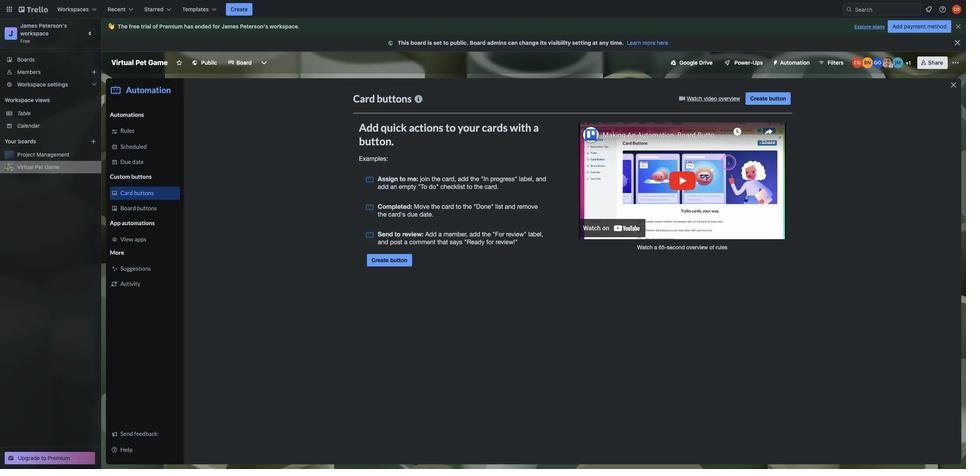 Task type: describe. For each thing, give the bounding box(es) containing it.
share button
[[917, 56, 948, 69]]

open information menu image
[[939, 5, 947, 13]]

james peterson (jamespeterson93) image
[[882, 57, 893, 68]]

upgrade to premium link
[[5, 452, 95, 464]]

explore plans button
[[855, 22, 885, 32]]

virtual inside board name text field
[[111, 58, 134, 67]]

primary element
[[0, 0, 966, 19]]

this member is an admin of this board. image
[[889, 65, 893, 68]]

method
[[927, 23, 947, 30]]

boards
[[17, 56, 35, 63]]

boards link
[[0, 53, 101, 66]]

christina overa (christinaovera) image
[[952, 5, 962, 14]]

learn more here link
[[624, 39, 668, 46]]

create button
[[226, 3, 253, 16]]

1 horizontal spatial james
[[221, 23, 239, 30]]

board inside board link
[[237, 59, 252, 66]]

filters button
[[816, 56, 846, 69]]

public button
[[187, 56, 222, 69]]

jeremy miller (jeremymiller198) image
[[892, 57, 903, 68]]

has
[[184, 23, 193, 30]]

this
[[398, 39, 409, 46]]

more
[[643, 39, 656, 46]]

explore
[[855, 24, 871, 30]]

settings
[[47, 81, 68, 88]]

members
[[17, 69, 41, 75]]

templates
[[182, 6, 209, 12]]

ended
[[195, 23, 211, 30]]

your
[[5, 138, 17, 145]]

is
[[428, 39, 432, 46]]

recent button
[[103, 3, 138, 16]]

workspace inside 'james peterson's workspace free'
[[20, 30, 49, 37]]

for
[[213, 23, 220, 30]]

share
[[928, 59, 943, 66]]

1 vertical spatial premium
[[48, 455, 70, 461]]

create
[[231, 6, 248, 12]]

project
[[17, 151, 35, 158]]

workspaces
[[57, 6, 89, 12]]

sm image
[[769, 56, 780, 67]]

workspace for workspace views
[[5, 97, 34, 103]]

1 horizontal spatial workspace
[[270, 23, 298, 30]]

sm image
[[387, 39, 398, 47]]

add payment method button
[[888, 20, 951, 33]]

free
[[129, 23, 140, 30]]

google drive button
[[666, 56, 717, 69]]

visibility
[[548, 39, 571, 46]]

.
[[298, 23, 300, 30]]

workspace views
[[5, 97, 50, 103]]

google drive icon image
[[671, 60, 676, 65]]

power-ups button
[[719, 56, 768, 69]]

calendar
[[17, 122, 40, 129]]

1 horizontal spatial board
[[470, 39, 486, 46]]

search image
[[846, 6, 852, 12]]

calendar link
[[17, 122, 97, 130]]

members link
[[0, 66, 101, 78]]

banner containing 👋
[[101, 19, 966, 34]]

setting
[[572, 39, 591, 46]]

starred button
[[140, 3, 176, 16]]

workspace settings
[[17, 81, 68, 88]]

the
[[118, 23, 128, 30]]

templates button
[[178, 3, 221, 16]]

add
[[893, 23, 903, 30]]

0 horizontal spatial virtual pet game
[[17, 164, 59, 170]]

automation button
[[769, 56, 815, 69]]

workspace for workspace settings
[[17, 81, 46, 88]]

set
[[434, 39, 442, 46]]

add payment method
[[893, 23, 947, 30]]

public
[[201, 59, 217, 66]]

starred
[[144, 6, 164, 12]]

its
[[540, 39, 547, 46]]

learn
[[627, 39, 641, 46]]

james peterson's workspace link
[[20, 22, 68, 37]]

power-ups
[[735, 59, 763, 66]]

virtual pet game inside board name text field
[[111, 58, 168, 67]]



Task type: locate. For each thing, give the bounding box(es) containing it.
0 vertical spatial game
[[148, 58, 168, 67]]

premium
[[159, 23, 183, 30], [48, 455, 70, 461]]

james
[[20, 22, 37, 29], [221, 23, 239, 30]]

this board is set to public. board admins can change its visibility setting at any time. learn more here
[[398, 39, 668, 46]]

workspaces button
[[53, 3, 101, 16]]

board right the public.
[[470, 39, 486, 46]]

0 vertical spatial to
[[443, 39, 449, 46]]

time.
[[610, 39, 624, 46]]

ups
[[753, 59, 763, 66]]

0 notifications image
[[924, 5, 934, 14]]

game down management at left
[[45, 164, 59, 170]]

change
[[519, 39, 539, 46]]

filters
[[828, 59, 844, 66]]

virtual down 'project'
[[17, 164, 33, 170]]

workspace
[[270, 23, 298, 30], [20, 30, 49, 37]]

google drive
[[680, 59, 713, 66]]

0 vertical spatial virtual pet game
[[111, 58, 168, 67]]

+ 1
[[906, 60, 911, 66]]

premium right of
[[159, 23, 183, 30]]

james up the free
[[20, 22, 37, 29]]

peterson's
[[39, 22, 67, 29], [240, 23, 268, 30]]

upgrade
[[18, 455, 40, 461]]

0 vertical spatial board
[[470, 39, 486, 46]]

1
[[909, 60, 911, 66]]

customize views image
[[260, 59, 268, 67]]

pet down project management
[[35, 164, 43, 170]]

plans
[[873, 24, 885, 30]]

0 vertical spatial virtual
[[111, 58, 134, 67]]

back to home image
[[19, 3, 48, 16]]

Search field
[[852, 4, 921, 15]]

workspace navigation collapse icon image
[[85, 28, 96, 39]]

game left star or unstar board icon
[[148, 58, 168, 67]]

1 vertical spatial virtual pet game
[[17, 164, 59, 170]]

project management link
[[17, 151, 97, 159]]

automation
[[780, 59, 810, 66]]

boards
[[18, 138, 36, 145]]

👋
[[108, 23, 115, 30]]

to right "upgrade"
[[41, 455, 46, 461]]

power-
[[735, 59, 753, 66]]

pet
[[135, 58, 147, 67], [35, 164, 43, 170]]

virtual pet game down free
[[111, 58, 168, 67]]

peterson's inside 'james peterson's workspace free'
[[39, 22, 67, 29]]

0 horizontal spatial premium
[[48, 455, 70, 461]]

0 horizontal spatial virtual
[[17, 164, 33, 170]]

explore plans
[[855, 24, 885, 30]]

at
[[593, 39, 598, 46]]

1 vertical spatial pet
[[35, 164, 43, 170]]

0 horizontal spatial to
[[41, 455, 46, 461]]

payment
[[904, 23, 926, 30]]

pet inside board name text field
[[135, 58, 147, 67]]

1 horizontal spatial virtual
[[111, 58, 134, 67]]

0 horizontal spatial board
[[237, 59, 252, 66]]

0 vertical spatial workspace
[[17, 81, 46, 88]]

your boards with 2 items element
[[5, 137, 79, 146]]

board
[[411, 39, 426, 46]]

here
[[657, 39, 668, 46]]

virtual pet game down project management
[[17, 164, 59, 170]]

j
[[9, 29, 13, 38]]

banner
[[101, 19, 966, 34]]

1 horizontal spatial virtual pet game
[[111, 58, 168, 67]]

your boards
[[5, 138, 36, 145]]

trial
[[141, 23, 151, 30]]

ben nelson (bennelson96) image
[[862, 57, 873, 68]]

0 vertical spatial premium
[[159, 23, 183, 30]]

j link
[[5, 27, 17, 40]]

table
[[17, 110, 31, 116]]

admins
[[487, 39, 507, 46]]

+
[[906, 60, 909, 66]]

public.
[[450, 39, 469, 46]]

christina overa (christinaovera) image
[[852, 57, 863, 68]]

1 horizontal spatial to
[[443, 39, 449, 46]]

virtual pet game link
[[17, 163, 97, 171]]

to right set
[[443, 39, 449, 46]]

any
[[599, 39, 609, 46]]

board left the "customize views" image
[[237, 59, 252, 66]]

drive
[[699, 59, 713, 66]]

james right the "for"
[[221, 23, 239, 30]]

game inside board name text field
[[148, 58, 168, 67]]

upgrade to premium
[[18, 455, 70, 461]]

0 horizontal spatial workspace
[[20, 30, 49, 37]]

1 vertical spatial to
[[41, 455, 46, 461]]

1 vertical spatial board
[[237, 59, 252, 66]]

james peterson's workspace free
[[20, 22, 68, 44]]

project management
[[17, 151, 69, 158]]

wave image
[[108, 23, 115, 30]]

show menu image
[[952, 59, 960, 67]]

add board image
[[90, 138, 97, 145]]

virtual pet game
[[111, 58, 168, 67], [17, 164, 59, 170]]

views
[[35, 97, 50, 103]]

workspace settings button
[[0, 78, 101, 91]]

peterson's down create button
[[240, 23, 268, 30]]

0 horizontal spatial james
[[20, 22, 37, 29]]

peterson's down back to home image
[[39, 22, 67, 29]]

to
[[443, 39, 449, 46], [41, 455, 46, 461]]

1 vertical spatial workspace
[[5, 97, 34, 103]]

workspace up the table
[[5, 97, 34, 103]]

recent
[[108, 6, 126, 12]]

workspace
[[17, 81, 46, 88], [5, 97, 34, 103]]

1 vertical spatial workspace
[[20, 30, 49, 37]]

0 horizontal spatial peterson's
[[39, 22, 67, 29]]

of
[[153, 23, 158, 30]]

free
[[20, 38, 30, 44]]

table link
[[17, 109, 97, 117]]

can
[[508, 39, 518, 46]]

board
[[470, 39, 486, 46], [237, 59, 252, 66]]

management
[[36, 151, 69, 158]]

Board name text field
[[108, 56, 172, 69]]

virtual down the
[[111, 58, 134, 67]]

0 vertical spatial workspace
[[270, 23, 298, 30]]

workspace down members
[[17, 81, 46, 88]]

premium right "upgrade"
[[48, 455, 70, 461]]

0 vertical spatial pet
[[135, 58, 147, 67]]

pet down trial
[[135, 58, 147, 67]]

virtual
[[111, 58, 134, 67], [17, 164, 33, 170]]

1 horizontal spatial game
[[148, 58, 168, 67]]

board link
[[223, 56, 256, 69]]

game
[[148, 58, 168, 67], [45, 164, 59, 170]]

1 vertical spatial game
[[45, 164, 59, 170]]

1 horizontal spatial peterson's
[[240, 23, 268, 30]]

james inside 'james peterson's workspace free'
[[20, 22, 37, 29]]

1 horizontal spatial premium
[[159, 23, 183, 30]]

workspace inside workspace settings dropdown button
[[17, 81, 46, 88]]

0 horizontal spatial game
[[45, 164, 59, 170]]

star or unstar board image
[[176, 60, 182, 66]]

google
[[680, 59, 698, 66]]

0 horizontal spatial pet
[[35, 164, 43, 170]]

👋 the free trial of premium has ended for james peterson's workspace .
[[108, 23, 300, 30]]

1 horizontal spatial pet
[[135, 58, 147, 67]]

gary orlando (garyorlando) image
[[872, 57, 883, 68]]

1 vertical spatial virtual
[[17, 164, 33, 170]]



Task type: vqa. For each thing, say whether or not it's contained in the screenshot.
the leftmost the Power-Ups
no



